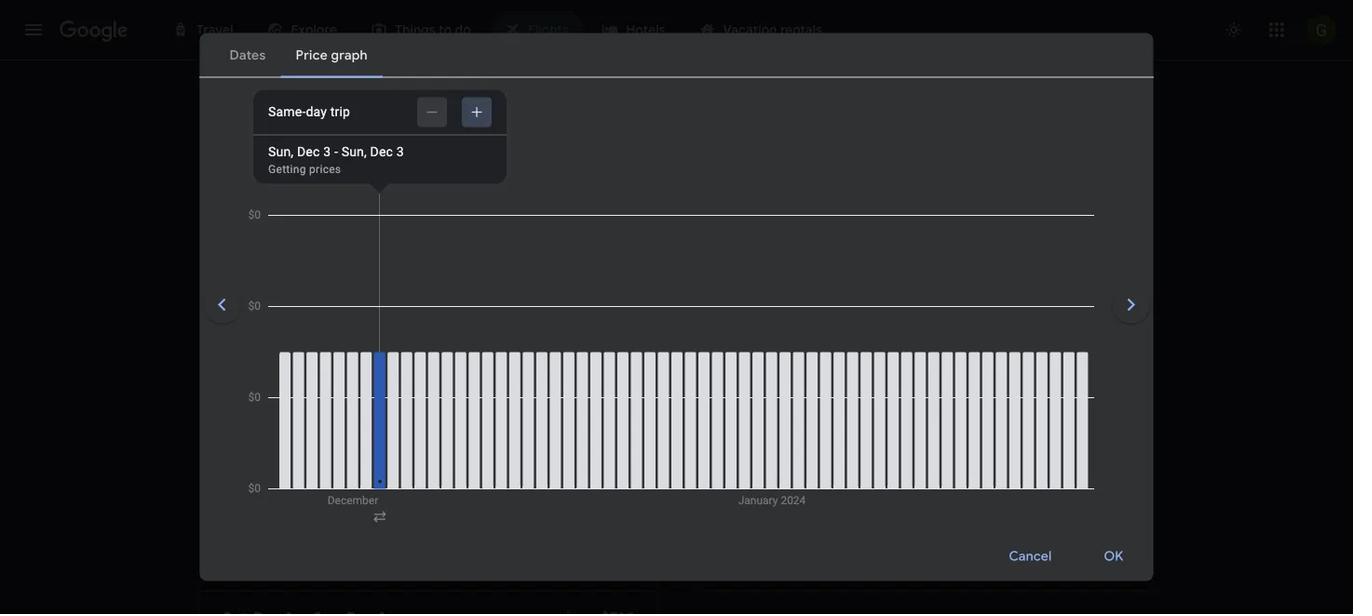 Task type: vqa. For each thing, say whether or not it's contained in the screenshot.
 at the left of page
no



Task type: describe. For each thing, give the bounding box(es) containing it.
sun, up the getting
[[268, 144, 294, 160]]

try changing your dates or destination to see results
[[521, 375, 833, 390]]

sun, down nearby
[[789, 465, 811, 478]]

no options matching your search
[[538, 339, 815, 363]]

3 down nearby
[[767, 465, 774, 478]]

dec down "airports"
[[814, 465, 834, 478]]

nearby
[[749, 437, 807, 461]]

scroll forward image
[[1109, 283, 1154, 327]]

dec down york
[[257, 511, 284, 531]]

try different dates new york to naples
[[223, 437, 376, 478]]

sun, dec 3 - sun, dec 3 getting prices
[[268, 144, 404, 176]]

try for nearby
[[719, 437, 745, 461]]

dec right -
[[370, 144, 393, 160]]

changing
[[543, 375, 597, 390]]

1 vertical spatial your
[[601, 375, 627, 390]]

dates inside try different dates new york to naples
[[330, 437, 376, 461]]

sun, right -
[[342, 144, 367, 160]]

— inside try nearby airports sun, dec 3 — sun, dec 3
[[777, 465, 786, 478]]

all filters button
[[200, 186, 305, 216]]

cancel button
[[987, 535, 1074, 579]]

york
[[249, 465, 273, 478]]

3 left mon,
[[288, 511, 296, 531]]

dec left 4
[[356, 511, 383, 531]]

sun, down the new
[[223, 511, 253, 531]]

stops button
[[312, 186, 390, 216]]

try nearby airports sun, dec 3 — sun, dec 3
[[719, 437, 878, 478]]

ok button
[[1082, 535, 1146, 579]]

see
[[768, 375, 789, 390]]

to inside try different dates new york to naples
[[276, 465, 286, 478]]

trip
[[331, 104, 350, 120]]

cancel
[[1009, 549, 1052, 565]]

0 vertical spatial your
[[717, 339, 755, 363]]

results
[[792, 375, 833, 390]]

main content containing no options matching your search
[[200, 262, 1154, 615]]

all filters
[[235, 193, 290, 210]]

532 US dollars text field
[[601, 610, 635, 615]]

different
[[253, 437, 325, 461]]

0 horizontal spatial —
[[300, 511, 314, 531]]

prices
[[309, 163, 341, 176]]

new
[[223, 465, 246, 478]]

1 horizontal spatial dates
[[630, 375, 663, 390]]



Task type: locate. For each thing, give the bounding box(es) containing it.
0 horizontal spatial to
[[276, 465, 286, 478]]

scroll backward image
[[200, 283, 245, 327]]

try
[[521, 375, 539, 390], [223, 437, 249, 461], [719, 437, 745, 461]]

search button
[[1043, 539, 1130, 569]]

main content
[[200, 262, 1154, 615]]

try for changing
[[521, 375, 539, 390]]

0 horizontal spatial try
[[223, 437, 249, 461]]

try down no
[[521, 375, 539, 390]]

airlines
[[409, 193, 455, 210]]

getting
[[268, 163, 306, 176]]

ok
[[1104, 549, 1124, 565]]

try inside try different dates new york to naples
[[223, 437, 249, 461]]

try up the new
[[223, 437, 249, 461]]

naples
[[289, 465, 326, 478]]

matching
[[634, 339, 713, 363]]

0 vertical spatial —
[[777, 465, 786, 478]]

1 horizontal spatial to
[[753, 375, 764, 390]]

search
[[1065, 546, 1108, 563]]

0 vertical spatial dates
[[630, 375, 663, 390]]

sun, down destination
[[719, 465, 741, 478]]

3 left -
[[323, 144, 331, 160]]

1 vertical spatial —
[[300, 511, 314, 531]]

your
[[717, 339, 755, 363], [601, 375, 627, 390]]

— down nearby
[[777, 465, 786, 478]]

airlines button
[[397, 186, 487, 216]]

try inside try nearby airports sun, dec 3 — sun, dec 3
[[719, 437, 745, 461]]

0 horizontal spatial dates
[[330, 437, 376, 461]]

None search field
[[200, 86, 1154, 247]]

your up destination
[[717, 339, 755, 363]]

same-day trip
[[268, 104, 350, 120]]

to left see
[[753, 375, 764, 390]]

to
[[753, 375, 764, 390], [276, 465, 286, 478]]

to right york
[[276, 465, 286, 478]]

airports
[[812, 437, 878, 461]]

day
[[306, 104, 327, 120]]

none search field containing all filters
[[200, 86, 1154, 247]]

no
[[538, 339, 562, 363]]

bags
[[505, 193, 535, 210]]

1 vertical spatial dates
[[330, 437, 376, 461]]

1 horizontal spatial —
[[777, 465, 786, 478]]

or
[[667, 375, 679, 390]]

try for different
[[223, 437, 249, 461]]

filters
[[254, 193, 290, 210]]

mon,
[[317, 511, 352, 531]]

destination
[[682, 375, 749, 390]]

1 horizontal spatial try
[[521, 375, 539, 390]]

sun,
[[268, 144, 294, 160], [342, 144, 367, 160], [719, 465, 741, 478], [789, 465, 811, 478], [223, 511, 253, 531]]

dec down nearby
[[744, 465, 764, 478]]

same-
[[268, 104, 306, 120]]

dec up prices
[[297, 144, 320, 160]]

0 vertical spatial to
[[753, 375, 764, 390]]

options
[[567, 339, 630, 363]]

dates
[[630, 375, 663, 390], [330, 437, 376, 461]]

dec
[[297, 144, 320, 160], [370, 144, 393, 160], [744, 465, 764, 478], [814, 465, 834, 478], [257, 511, 284, 531], [356, 511, 383, 531]]

— left mon,
[[300, 511, 314, 531]]

1 horizontal spatial your
[[717, 339, 755, 363]]

try left nearby
[[719, 437, 745, 461]]

3 down "airports"
[[837, 465, 844, 478]]

—
[[777, 465, 786, 478], [300, 511, 314, 531]]

1 vertical spatial to
[[276, 465, 286, 478]]

sun, dec 3 — mon, dec 4
[[223, 511, 396, 531]]

bags button
[[494, 186, 567, 216]]

stops
[[323, 193, 358, 210]]

dates left "or"
[[630, 375, 663, 390]]

3
[[323, 144, 331, 160], [397, 144, 404, 160], [767, 465, 774, 478], [837, 465, 844, 478], [288, 511, 296, 531]]

your down options
[[601, 375, 627, 390]]

dates right different
[[330, 437, 376, 461]]

-
[[334, 144, 338, 160]]

3 right -
[[397, 144, 404, 160]]

search
[[759, 339, 815, 363]]

all
[[235, 193, 251, 210]]

4
[[387, 511, 396, 531]]

2 horizontal spatial try
[[719, 437, 745, 461]]

0 horizontal spatial your
[[601, 375, 627, 390]]



